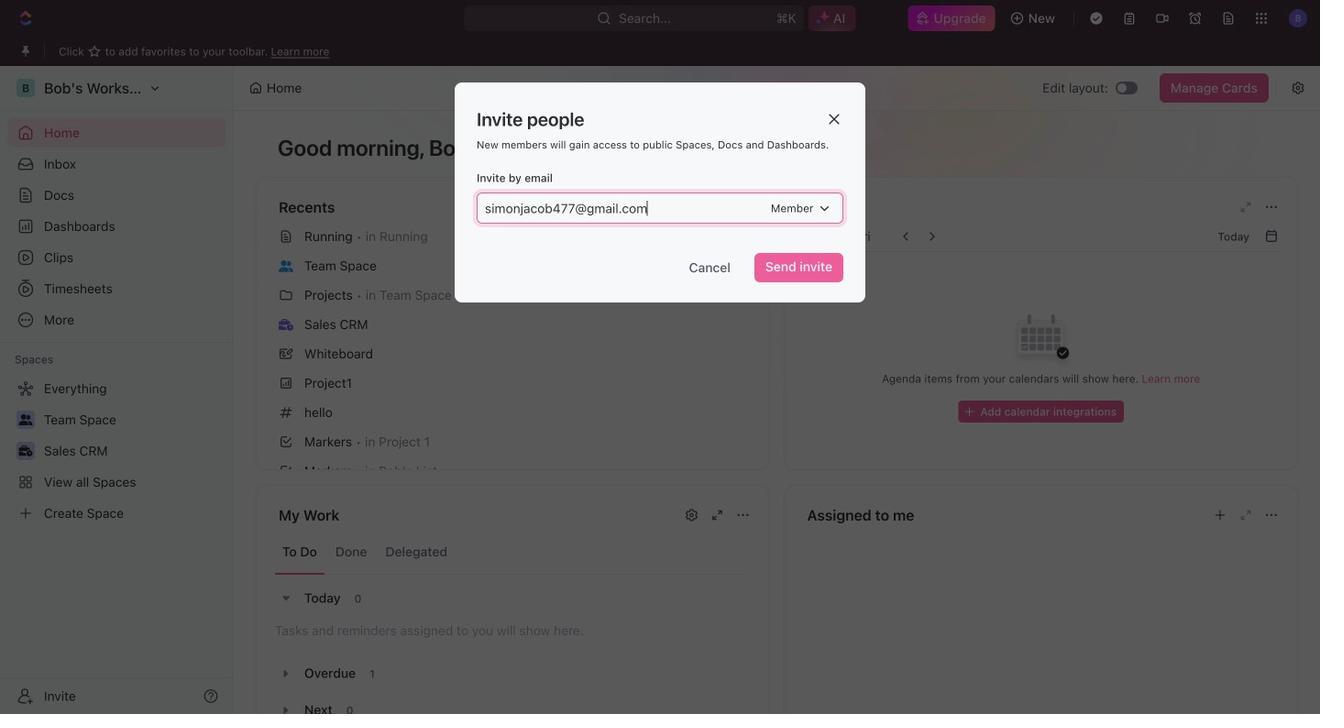 Task type: describe. For each thing, give the bounding box(es) containing it.
sidebar navigation
[[0, 66, 234, 714]]

Email, comma or space separated text field
[[480, 194, 770, 223]]

business time image
[[279, 319, 293, 331]]

tree inside sidebar navigation
[[7, 374, 226, 528]]

user group image
[[279, 260, 293, 272]]



Task type: locate. For each thing, give the bounding box(es) containing it.
tab list
[[275, 530, 751, 575]]

tree
[[7, 374, 226, 528]]



Task type: vqa. For each thing, say whether or not it's contained in the screenshot.
sidebar 'navigation'
yes



